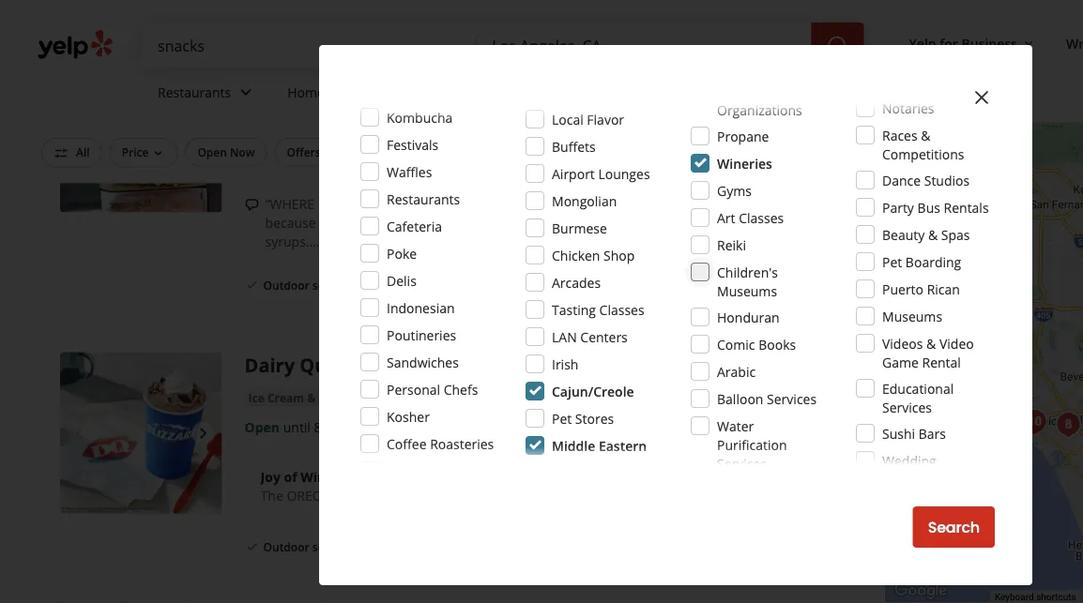 Task type: vqa. For each thing, say whether or not it's contained in the screenshot.
'Email' email field
no



Task type: locate. For each thing, give the bounding box(es) containing it.
services inside water purification services
[[718, 455, 767, 473]]

services right balloon
[[767, 390, 817, 408]]

1 ice cream & frozen yogurt from the top
[[248, 112, 397, 127]]

0 horizontal spatial dogs
[[579, 112, 607, 127]]

party
[[883, 199, 915, 216]]

0 vertical spatial yogurt
[[360, 112, 397, 127]]

2 frozen from the top
[[319, 390, 357, 406]]

reservations
[[400, 145, 470, 160]]

delivery
[[324, 145, 368, 160], [386, 278, 430, 293]]

bars for sushi
[[919, 425, 947, 443]]

0 vertical spatial classes
[[739, 209, 784, 227]]

1 vertical spatial seating
[[313, 540, 352, 556]]

propane
[[718, 127, 770, 145]]

pm right '8:00'
[[344, 418, 363, 436]]

services for educational services
[[883, 399, 933, 417]]

next image
[[192, 422, 215, 445]]

and-
[[298, 166, 326, 184]]

of down smoothie/juice
[[714, 214, 727, 232]]

search
[[929, 517, 980, 539]]

restaurants down healthy dining
[[387, 190, 460, 208]]

until for queen/orange
[[283, 418, 311, 436]]

open up the 16 grab and go v2 icon at the left top of page
[[245, 140, 280, 158]]

open down next image
[[198, 145, 227, 160]]

burmese
[[552, 219, 607, 237]]

yogurt for second ice cream & frozen yogurt button from the bottom of the page
[[360, 112, 397, 127]]

2 cream from the top
[[268, 390, 304, 406]]

& up "competitions"
[[922, 126, 931, 144]]

outdoor up airport lounges
[[588, 145, 634, 160]]

ice for second ice cream & frozen yogurt button from the bottom of the page
[[248, 112, 265, 127]]

0 horizontal spatial bars
[[442, 112, 467, 127]]

1 vertical spatial pm
[[344, 418, 363, 436]]

bars inside button
[[442, 112, 467, 127]]

1 horizontal spatial 16 checkmark v2 image
[[367, 278, 382, 293]]

keyboard shortcuts button
[[995, 591, 1077, 604]]

juice
[[412, 112, 439, 127]]

sunny blue image
[[1017, 404, 1054, 441], [1050, 407, 1084, 444]]

services down the purification
[[718, 455, 767, 473]]

ice cream & frozen yogurt up '8:00'
[[248, 390, 397, 406]]

0 vertical spatial outdoor seating
[[264, 278, 352, 293]]

ice cream & frozen yogurt button down home services
[[245, 110, 401, 129]]

ice cream & frozen yogurt link down home services
[[245, 110, 401, 129]]

delis
[[387, 272, 417, 290]]

museums down children's
[[718, 282, 778, 300]]

art
[[718, 209, 736, 227]]

0 vertical spatial outdoor
[[588, 145, 634, 160]]

pm up 16 healthy dining v2 icon
[[351, 140, 371, 158]]

1 horizontal spatial restaurants
[[387, 190, 460, 208]]

cream down 4.6 star rating image
[[268, 112, 304, 127]]

cream up open until 8:00 pm
[[268, 390, 304, 406]]

0 horizontal spatial classes
[[600, 301, 645, 319]]

races & competitions
[[883, 126, 965, 163]]

more
[[328, 233, 363, 251]]

2 ice cream & frozen yogurt from the top
[[248, 390, 397, 406]]

1 vertical spatial classes
[[600, 301, 645, 319]]

free wi-fi
[[502, 145, 556, 160]]

0 horizontal spatial hot
[[337, 487, 359, 505]]

& down home
[[307, 112, 316, 127]]

services inside "educational services"
[[883, 399, 933, 417]]

2 vertical spatial bars
[[587, 464, 614, 482]]

back!
[[515, 487, 547, 505]]

classes for tasting classes
[[600, 301, 645, 319]]

16 info v2 image
[[181, 1, 196, 16]]

hot
[[556, 112, 576, 127], [337, 487, 359, 505]]

cream for second ice cream & frozen yogurt button from the top of the page
[[268, 390, 304, 406]]

veterans organizations
[[718, 82, 803, 119]]

1 vertical spatial dogs
[[709, 145, 736, 160]]

"where
[[265, 195, 315, 213]]

1 vertical spatial cream
[[268, 390, 304, 406]]

keyboard
[[995, 592, 1035, 603]]

frozen up '8:00'
[[319, 390, 357, 406]]

festivals
[[387, 136, 439, 154]]

services for home services
[[328, 83, 378, 101]]

restaurants inside search dialog
[[387, 190, 460, 208]]

restaurants
[[158, 83, 231, 101], [387, 190, 460, 208]]

map region
[[799, 0, 1084, 604]]

gyms
[[718, 182, 752, 200]]

until
[[283, 140, 311, 158], [283, 418, 311, 436]]

healthy
[[383, 166, 430, 184]]

bars right juice
[[442, 112, 467, 127]]

0 horizontal spatial 16 checkmark v2 image
[[245, 540, 260, 555]]

16 checkmark v2 image
[[367, 278, 382, 293], [245, 540, 260, 555]]

& left spas
[[929, 226, 938, 244]]

classes for art classes
[[739, 209, 784, 227]]

0 horizontal spatial museums
[[718, 282, 778, 300]]

services down 88 hotdog & juicy link
[[328, 83, 378, 101]]

0 vertical spatial ice cream & frozen yogurt link
[[245, 110, 401, 129]]

& up rental at the bottom of the page
[[927, 335, 937, 353]]

4.6 star rating image
[[245, 82, 346, 101]]

tasting classes
[[552, 301, 645, 319]]

yogurt down queen/orange
[[360, 390, 397, 406]]

0 vertical spatial frozen
[[319, 112, 357, 127]]

0 vertical spatial slideshow element
[[60, 51, 222, 213]]

1 horizontal spatial treat
[[500, 353, 550, 378]]

treat left irish
[[500, 353, 550, 378]]

chicken shop
[[552, 247, 635, 264]]

1 vertical spatial hot
[[337, 487, 359, 505]]

1 outdoor seating from the top
[[264, 278, 352, 293]]

0 horizontal spatial pet
[[552, 410, 572, 428]]

2 slideshow element from the top
[[60, 353, 222, 515]]

reservations button
[[388, 138, 483, 167]]

boarding
[[906, 253, 962, 271]]

2 horizontal spatial bars
[[919, 425, 947, 443]]

services down educational
[[883, 399, 933, 417]]

88
[[245, 51, 266, 76]]

services inside the 'home services' link
[[328, 83, 378, 101]]

joy of winter in a cup the oreo® hot cocoa blizzard® treat is back!
[[261, 468, 547, 505]]

pet up middle
[[552, 410, 572, 428]]

0 vertical spatial ice
[[248, 112, 265, 127]]

of
[[714, 214, 727, 232], [284, 468, 297, 486]]

0 horizontal spatial restaurants
[[158, 83, 231, 101]]

0 vertical spatial dogs
[[579, 112, 607, 127]]

1 vertical spatial museums
[[883, 308, 943, 325]]

1 vertical spatial outdoor
[[264, 278, 310, 293]]

notaries
[[883, 99, 935, 117]]

until up grab-and-go
[[283, 140, 311, 158]]

1 yogurt from the top
[[360, 112, 397, 127]]

pet up puerto
[[883, 253, 903, 271]]

comic books
[[718, 336, 797, 354]]

planning
[[883, 471, 936, 489]]

1 vertical spatial ice cream & frozen yogurt button
[[245, 389, 401, 408]]

0 vertical spatial ice cream & frozen yogurt
[[248, 112, 397, 127]]

1 vertical spatial until
[[283, 418, 311, 436]]

1 horizontal spatial pet
[[883, 253, 903, 271]]

0 vertical spatial until
[[283, 140, 311, 158]]

free wi-fi button
[[490, 138, 568, 167]]

2 ice from the top
[[248, 390, 265, 406]]

1 vertical spatial pet
[[552, 410, 572, 428]]

outdoor
[[588, 145, 634, 160], [264, 278, 310, 293], [264, 540, 310, 556]]

1 vertical spatial restaurants
[[387, 190, 460, 208]]

open for 88
[[245, 140, 280, 158]]

delivery up indonesian
[[386, 278, 430, 293]]

1 horizontal spatial classes
[[739, 209, 784, 227]]

ice cream & frozen yogurt button
[[245, 110, 401, 129], [245, 389, 401, 408]]

1 vertical spatial bars
[[919, 425, 947, 443]]

business
[[962, 34, 1018, 52]]

restaurants inside business categories element
[[158, 83, 231, 101]]

1 vertical spatial of
[[284, 468, 297, 486]]

museums down puerto rican
[[883, 308, 943, 325]]

treat inside joy of winter in a cup the oreo® hot cocoa blizzard® treat is back!
[[467, 487, 499, 505]]

1 vertical spatial frozen
[[319, 390, 357, 406]]

restaurants up next image
[[158, 83, 231, 101]]

way
[[454, 214, 478, 232]]

slideshow element
[[60, 51, 222, 213], [60, 353, 222, 515]]

cocoa
[[363, 487, 401, 505]]

1 vertical spatial treat
[[467, 487, 499, 505]]

16 filter v2 image
[[54, 146, 69, 161]]

1 horizontal spatial bars
[[587, 464, 614, 482]]

1 horizontal spatial of
[[714, 214, 727, 232]]

rentals
[[944, 199, 989, 216]]

winter
[[301, 468, 346, 486]]

"where have u been juicy?!?! i'm always slightly disappointed with smoothie/juice places because the drinks are usually way too sweet and taste like they're made of artificial syrups.…"
[[265, 195, 818, 251]]

usually
[[408, 214, 451, 232]]

search image
[[827, 35, 850, 57]]

ice down 24 chevron down v2 image
[[248, 112, 265, 127]]

0 horizontal spatial delivery
[[324, 145, 368, 160]]

24 chevron down v2 image
[[235, 81, 258, 104]]

2 yogurt from the top
[[360, 390, 397, 406]]

outdoor seating button
[[575, 138, 689, 167]]

until for hotdog
[[283, 140, 311, 158]]

0 horizontal spatial treat
[[467, 487, 499, 505]]

1 horizontal spatial hot
[[556, 112, 576, 127]]

open up joy
[[245, 418, 280, 436]]

16 checkmark v2 image for delivery
[[367, 278, 382, 293]]

16 healthy dining v2 image
[[364, 168, 379, 183]]

wine
[[552, 464, 583, 482]]

comic
[[718, 336, 756, 354]]

16 chevron down v2 image
[[1022, 36, 1037, 51]]

ice down dairy
[[248, 390, 265, 406]]

0 vertical spatial restaurants
[[158, 83, 231, 101]]

frozen down home services
[[319, 112, 357, 127]]

joy
[[261, 468, 281, 486]]

classes right art
[[739, 209, 784, 227]]

free
[[502, 145, 526, 160]]

1 horizontal spatial dogs
[[709, 145, 736, 160]]

user actions element
[[895, 26, 1084, 64]]

previous image
[[68, 120, 90, 143]]

delivery up 'go'
[[324, 145, 368, 160]]

1 vertical spatial ice cream & frozen yogurt link
[[245, 389, 401, 408]]

1 slideshow element from the top
[[60, 51, 222, 213]]

services for balloon services
[[767, 390, 817, 408]]

pm
[[351, 140, 371, 158], [344, 418, 363, 436]]

made
[[676, 214, 711, 232]]

0 vertical spatial museums
[[718, 282, 778, 300]]

ice cream & frozen yogurt button up '8:00'
[[245, 389, 401, 408]]

& up open until 8:00 pm
[[307, 390, 316, 406]]

juicy
[[363, 51, 408, 76]]

outdoor right 16 checkmark v2 image
[[264, 278, 310, 293]]

0 horizontal spatial of
[[284, 468, 297, 486]]

1 vertical spatial outdoor seating
[[264, 540, 352, 556]]

outdoor seating down syrups.…"
[[264, 278, 352, 293]]

0 vertical spatial pm
[[351, 140, 371, 158]]

outdoor seating down oreo®
[[264, 540, 352, 556]]

outdoor down the
[[264, 540, 310, 556]]

ice cream & frozen yogurt down home services
[[248, 112, 397, 127]]

open now button
[[185, 138, 267, 167]]

0 vertical spatial delivery
[[324, 145, 368, 160]]

balloon services
[[718, 390, 817, 408]]

0 vertical spatial 16 checkmark v2 image
[[367, 278, 382, 293]]

0 vertical spatial cream
[[268, 112, 304, 127]]

yogurt up festivals
[[360, 112, 397, 127]]

organizations
[[718, 101, 803, 119]]

bars down middle eastern
[[587, 464, 614, 482]]

1 cream from the top
[[268, 112, 304, 127]]

treat left is
[[467, 487, 499, 505]]

dairy queen/orange julius treat ctr
[[245, 353, 583, 378]]

ice cream & frozen yogurt link up '8:00'
[[245, 389, 401, 408]]

0 vertical spatial hot
[[556, 112, 576, 127]]

is
[[502, 487, 512, 505]]

0 vertical spatial seating
[[313, 278, 352, 293]]

1 ice from the top
[[248, 112, 265, 127]]

bars right sushi
[[919, 425, 947, 443]]

1 vertical spatial yogurt
[[360, 390, 397, 406]]

honduran
[[718, 309, 780, 326]]

flavor
[[587, 110, 625, 128]]

water purification services
[[718, 417, 788, 473]]

bars
[[442, 112, 467, 127], [919, 425, 947, 443], [587, 464, 614, 482]]

seating down more
[[313, 278, 352, 293]]

1 until from the top
[[283, 140, 311, 158]]

0 vertical spatial ice cream & frozen yogurt button
[[245, 110, 401, 129]]

arcades
[[552, 274, 601, 292]]

wedding planning
[[883, 452, 937, 489]]

fi
[[546, 145, 556, 160]]

community
[[883, 35, 954, 53]]

seating down oreo®
[[313, 540, 352, 556]]

1 vertical spatial delivery
[[386, 278, 430, 293]]

coffee roasteries
[[387, 435, 494, 453]]

start order
[[727, 276, 808, 297]]

None search field
[[143, 23, 868, 68]]

1 vertical spatial ice
[[248, 390, 265, 406]]

0 vertical spatial pet
[[883, 253, 903, 271]]

0 vertical spatial of
[[714, 214, 727, 232]]

hot dogs link
[[552, 110, 610, 129]]

hot inside joy of winter in a cup the oreo® hot cocoa blizzard® treat is back!
[[337, 487, 359, 505]]

until left '8:00'
[[283, 418, 311, 436]]

pm for hotdog
[[351, 140, 371, 158]]

1 vertical spatial 16 checkmark v2 image
[[245, 540, 260, 555]]

2 until from the top
[[283, 418, 311, 436]]

of right joy
[[284, 468, 297, 486]]

0 vertical spatial bars
[[442, 112, 467, 127]]

classes
[[739, 209, 784, 227], [600, 301, 645, 319]]

previous image
[[68, 422, 90, 445]]

classes up the centers
[[600, 301, 645, 319]]

museums inside children's museums
[[718, 282, 778, 300]]

pet stores
[[552, 410, 614, 428]]

cup
[[376, 468, 402, 486]]

open now
[[198, 145, 255, 160]]

1 vertical spatial slideshow element
[[60, 353, 222, 515]]

lounges
[[599, 165, 650, 183]]

1 vertical spatial ice cream & frozen yogurt
[[248, 390, 397, 406]]



Task type: describe. For each thing, give the bounding box(es) containing it.
videos
[[883, 335, 924, 353]]

educational services
[[883, 380, 954, 417]]

outdoor inside outdoor seating "button"
[[588, 145, 634, 160]]

yelp for business
[[910, 34, 1018, 52]]

all button
[[41, 138, 102, 168]]

juice bars & smoothies
[[412, 112, 541, 127]]

personal chefs
[[387, 381, 478, 399]]

grab-and-go
[[264, 166, 341, 184]]

2 outdoor seating from the top
[[264, 540, 352, 556]]

rental
[[923, 354, 962, 371]]

1 horizontal spatial delivery
[[386, 278, 430, 293]]

healthy dining
[[383, 166, 471, 184]]

purification
[[718, 436, 788, 454]]

pet for pet stores
[[552, 410, 572, 428]]

bars for juice
[[442, 112, 467, 127]]

of inside joy of winter in a cup the oreo® hot cocoa blizzard® treat is back!
[[284, 468, 297, 486]]

open for dairy
[[245, 418, 280, 436]]

tasting
[[552, 301, 596, 319]]

& inside videos & video game rental
[[927, 335, 937, 353]]

start order link
[[709, 265, 825, 307]]

water
[[718, 417, 754, 435]]

hot dogs button
[[552, 110, 610, 129]]

pet boarding
[[883, 253, 962, 271]]

keyboard shortcuts
[[995, 592, 1077, 603]]

2 seating from the top
[[313, 540, 352, 556]]

2 ice cream & frozen yogurt link from the top
[[245, 389, 401, 408]]

local
[[552, 110, 584, 128]]

outdoor seating
[[588, 145, 677, 160]]

video
[[940, 335, 975, 353]]

sandwiches
[[387, 354, 459, 371]]

delivery inside offers delivery button
[[324, 145, 368, 160]]

service/non-
[[883, 54, 961, 72]]

2 ice cream & frozen yogurt button from the top
[[245, 389, 401, 408]]

hot inside button
[[556, 112, 576, 127]]

10:00
[[314, 140, 348, 158]]

bars for wine
[[587, 464, 614, 482]]

home services
[[288, 83, 378, 101]]

videos & video game rental
[[883, 335, 975, 371]]

in
[[349, 468, 362, 486]]

1 horizontal spatial museums
[[883, 308, 943, 325]]

16 checkmark v2 image
[[245, 278, 260, 293]]

wine bars
[[552, 464, 614, 482]]

88 hotdog & juicy link
[[245, 51, 408, 76]]

16 checkmark v2 image for outdoor seating
[[245, 540, 260, 555]]

puerto
[[883, 280, 924, 298]]

reiki
[[718, 236, 747, 254]]

smoothies
[[482, 112, 541, 127]]

dairy queen/orange julius treat ctr image
[[60, 353, 222, 515]]

0 vertical spatial treat
[[500, 353, 550, 378]]

slideshow element for 88 hotdog & juicy
[[60, 51, 222, 213]]

wineries
[[718, 154, 773, 172]]

google image
[[890, 579, 952, 604]]

business categories element
[[143, 68, 1084, 122]]

books
[[759, 336, 797, 354]]

all
[[76, 145, 90, 160]]

cream for second ice cream & frozen yogurt button from the bottom of the page
[[268, 112, 304, 127]]

disappointed
[[571, 195, 652, 213]]

ice cream & frozen yogurt for second ice cream & frozen yogurt button from the bottom of the page
[[248, 112, 397, 127]]

stores
[[576, 410, 614, 428]]

next image
[[192, 120, 215, 143]]

slightly
[[525, 195, 568, 213]]

have
[[318, 195, 351, 213]]

open until 8:00 pm
[[245, 418, 363, 436]]

they're
[[630, 214, 672, 232]]

spas
[[942, 226, 971, 244]]

always
[[480, 195, 521, 213]]

dogs inside button
[[579, 112, 607, 127]]

hot dogs
[[556, 112, 607, 127]]

beauty
[[883, 226, 925, 244]]

88 hotdog & juicy image
[[60, 51, 222, 213]]

art classes
[[718, 209, 784, 227]]

profit
[[883, 73, 916, 91]]

too
[[482, 214, 502, 232]]

arabic
[[718, 363, 756, 381]]

of inside "where have u been juicy?!?! i'm always slightly disappointed with smoothie/juice places because the drinks are usually way too sweet and taste like they're made of artificial syrups.…"
[[714, 214, 727, 232]]

pet for pet boarding
[[883, 253, 903, 271]]

filters group
[[38, 138, 798, 168]]

dogs inside button
[[709, 145, 736, 160]]

sushi bars
[[883, 425, 947, 443]]

and
[[545, 214, 569, 232]]

& up home services
[[344, 51, 358, 76]]

yelp
[[910, 34, 937, 52]]

dairy
[[245, 353, 295, 378]]

home services link
[[273, 68, 419, 122]]

syrups.…"
[[265, 233, 324, 251]]

lan centers
[[552, 328, 628, 346]]

dance
[[883, 171, 921, 189]]

chicken
[[552, 247, 601, 264]]

open inside button
[[198, 145, 227, 160]]

u
[[355, 195, 364, 213]]

poke
[[387, 245, 417, 262]]

been
[[368, 195, 401, 213]]

buffets
[[552, 138, 596, 155]]

order
[[766, 276, 808, 297]]

1 seating from the top
[[313, 278, 352, 293]]

restaurants link
[[143, 68, 273, 122]]

yogurt for second ice cream & frozen yogurt button from the top of the page
[[360, 390, 397, 406]]

taste
[[572, 214, 602, 232]]

hotdog
[[271, 51, 339, 76]]

mongolian
[[552, 192, 617, 210]]

indonesian
[[387, 299, 455, 317]]

competitions
[[883, 145, 965, 163]]

like
[[606, 214, 627, 232]]

1 ice cream & frozen yogurt link from the top
[[245, 110, 401, 129]]

& left "smoothies"
[[470, 112, 479, 127]]

a
[[365, 468, 373, 486]]

cafeteria
[[387, 217, 442, 235]]

balloon
[[718, 390, 764, 408]]

2 vertical spatial outdoor
[[264, 540, 310, 556]]

ice for second ice cream & frozen yogurt button from the top of the page
[[248, 390, 265, 406]]

& inside races & competitions
[[922, 126, 931, 144]]

1 ice cream & frozen yogurt button from the top
[[245, 110, 401, 129]]

offers
[[287, 145, 321, 160]]

slideshow element for dairy queen/orange julius treat ctr
[[60, 353, 222, 515]]

16 grab and go v2 image
[[245, 168, 260, 183]]

queen/orange
[[300, 353, 438, 378]]

educational
[[883, 380, 954, 398]]

juice bars & smoothies button
[[409, 110, 545, 129]]

ice cream & frozen yogurt for second ice cream & frozen yogurt button from the top of the page
[[248, 390, 397, 406]]

1 frozen from the top
[[319, 112, 357, 127]]

search dialog
[[0, 0, 1084, 604]]

eastern
[[599, 437, 647, 455]]

close image
[[971, 86, 994, 109]]

16 speech v2 image
[[245, 198, 260, 213]]

veterans
[[718, 82, 772, 100]]

julius
[[443, 353, 495, 378]]

sweet
[[506, 214, 542, 232]]

search button
[[914, 507, 996, 548]]

pm for queen/orange
[[344, 418, 363, 436]]



